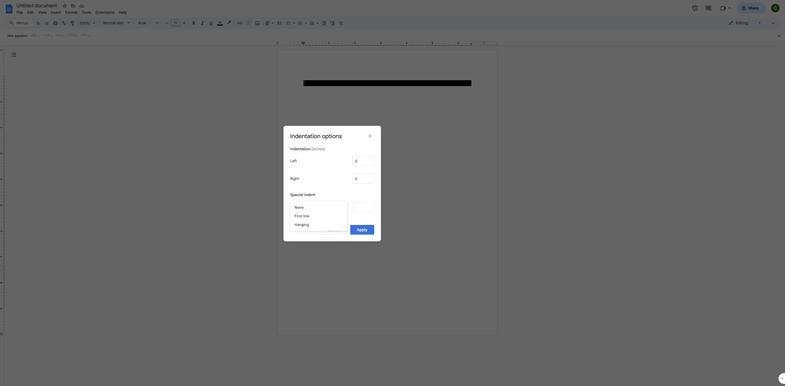 Task type: vqa. For each thing, say whether or not it's contained in the screenshot.
the Rename text box
yes



Task type: describe. For each thing, give the bounding box(es) containing it.
special indent
[[290, 192, 316, 197]]

equation
[[15, 34, 27, 38]]

hanging
[[295, 222, 309, 227]]

indentation for indentation (inches)
[[290, 146, 311, 151]]

new equation
[[8, 34, 27, 38]]

new
[[8, 34, 14, 38]]

bottom margin image
[[0, 307, 4, 334]]

Special indentation text field
[[353, 202, 374, 212]]

main toolbar
[[33, 0, 346, 254]]

indentation options dialog
[[284, 126, 381, 241]]

line
[[303, 214, 310, 218]]

new equation button
[[6, 32, 29, 40]]

indentation options heading
[[290, 132, 344, 140]]

Right text field
[[353, 174, 374, 184]]

Star checkbox
[[61, 2, 68, 10]]

none inside no special indentation option
[[293, 205, 301, 209]]

right
[[290, 176, 299, 181]]

apply button
[[350, 225, 374, 235]]

Menus field
[[7, 19, 34, 27]]

special
[[290, 192, 303, 197]]

none inside menu
[[295, 205, 304, 210]]

no special indentation option
[[293, 204, 341, 210]]

indentation for indentation options
[[290, 132, 321, 140]]

menu bar banner
[[0, 0, 786, 386]]

indentation options application
[[0, 0, 786, 386]]

indent
[[304, 192, 316, 197]]



Task type: locate. For each thing, give the bounding box(es) containing it.
indentation (inches)
[[290, 146, 325, 151]]

indentation options
[[290, 132, 342, 140]]

left
[[290, 159, 297, 163]]

left margin image
[[278, 41, 305, 46]]

top margin image
[[0, 50, 4, 77]]

equations toolbar
[[0, 30, 786, 41]]

first line
[[295, 214, 310, 218]]

share. private to only me. image
[[742, 6, 747, 10]]

indentation inside indentation options heading
[[290, 132, 321, 140]]

indentation up left
[[290, 146, 311, 151]]

menu inside indentation options application
[[290, 201, 348, 231]]

indentation
[[290, 132, 321, 140], [290, 146, 311, 151]]

none
[[293, 205, 301, 209], [295, 205, 304, 210]]

menu bar
[[15, 7, 129, 16]]

1 indentation from the top
[[290, 132, 321, 140]]

indentation up "indentation (inches)"
[[290, 132, 321, 140]]

Left text field
[[353, 156, 374, 166]]

cancel
[[328, 227, 340, 232]]

first
[[295, 214, 302, 218]]

apply
[[357, 227, 368, 232]]

menu bar inside menu bar 'banner'
[[15, 7, 129, 16]]

2 indentation from the top
[[290, 146, 311, 151]]

options
[[322, 132, 342, 140]]

(inches)
[[312, 146, 325, 151]]

right margin image
[[470, 41, 497, 46]]

cancel button
[[321, 225, 347, 235]]

menu containing none
[[290, 201, 348, 231]]

Rename text field
[[15, 2, 60, 9]]

1 vertical spatial indentation
[[290, 146, 311, 151]]

menu
[[290, 201, 348, 231]]

0 vertical spatial indentation
[[290, 132, 321, 140]]



